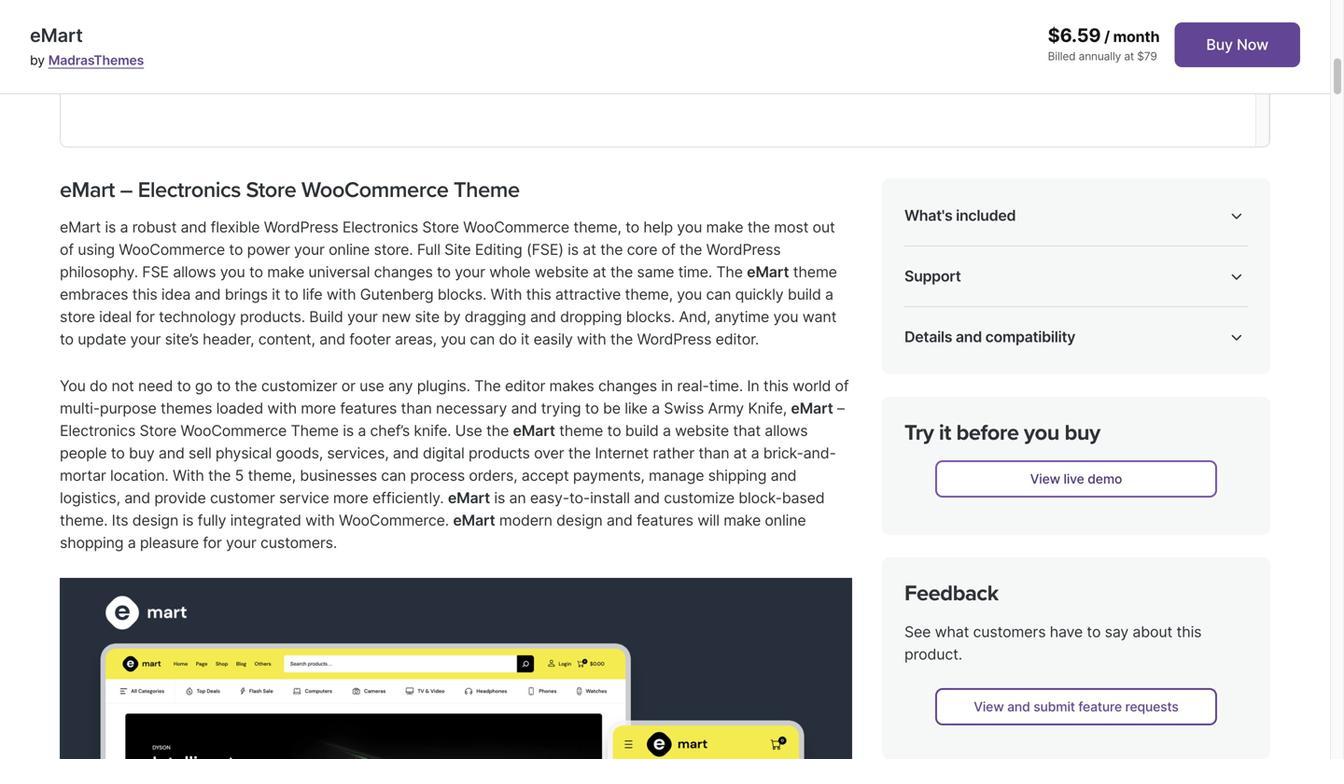 Task type: describe. For each thing, give the bounding box(es) containing it.
year for extension
[[933, 240, 959, 256]]

new
[[382, 308, 411, 326]]

your left site's
[[130, 330, 161, 348]]

theme embraces this idea and brings it to life with gutenberg blocks. with this attractive theme, you can quickly build a store ideal for technology products. build your new site by dragging and dropping blocks. and, anytime you want to update your site's header, content, and footer areas, you can do it easily with the wordpress editor.
[[60, 263, 837, 348]]

areas,
[[395, 330, 437, 348]]

0 vertical spatial make
[[706, 218, 744, 236]]

to up location.
[[111, 444, 125, 462]]

block themes ,
[[1035, 447, 1130, 463]]

by for emart
[[30, 52, 45, 68]]

to down flexible
[[229, 240, 243, 259]]

knife,
[[748, 399, 787, 417]]

at inside $6.59 / month billed annually at $79
[[1124, 49, 1134, 63]]

2023-
[[1035, 411, 1073, 427]]

than inside theme to build a website that allows people to buy and sell physical goods, services, and digital products over the internet rather than at a brick-and- mortar location. with the 5 theme, businesses can process orders, accept payments, manage shipping and logistics, and provide customer service more efficiently.
[[699, 444, 730, 462]]

responsive link
[[1099, 466, 1170, 481]]

of inside you do not need to go to the customizer or use any plugins. the editor makes changes in real-time. in this world of multi-purpose themes loaded with more features than necessary and trying to be like a swiss army knife,
[[835, 377, 849, 395]]

theme.
[[60, 511, 108, 529]]

products.
[[240, 308, 305, 326]]

by inside theme embraces this idea and brings it to life with gutenberg blocks. with this attractive theme, you can quickly build a store ideal for technology products. build your new site by dragging and dropping blocks. and, anytime you want to update your site's header, content, and footer areas, you can do it easily with the wordpress editor.
[[444, 308, 461, 326]]

fse
[[142, 263, 169, 281]]

for inside theme embraces this idea and brings it to life with gutenberg blocks. with this attractive theme, you can quickly build a store ideal for technology products. build your new site by dragging and dropping blocks. and, anytime you want to update your site's header, content, and footer areas, you can do it easily with the wordpress editor.
[[136, 308, 155, 326]]

customers
[[973, 623, 1046, 641]]

use
[[360, 377, 384, 395]]

dropping
[[560, 308, 622, 326]]

your up footer
[[347, 308, 378, 326]]

fully
[[198, 511, 226, 529]]

process
[[410, 466, 465, 484]]

view for handled by
[[1014, 347, 1044, 363]]

1- for 1-year support
[[921, 268, 933, 284]]

electronics inside the electronics and software
[[1130, 447, 1198, 463]]

details and compatibility
[[905, 328, 1076, 346]]

what
[[935, 623, 969, 641]]

electronics inside the emart is a robust and flexible wordpress electronics store woocommerce theme, to help you make the most out of using woocommerce to power your online store. full site editing (fse) is at the core of the wordpress philosophy. fse allows you to make universal changes to your whole website at the same time. the
[[342, 218, 418, 236]]

and inside modern design and features will make online shopping a pleasure for your customers.
[[607, 511, 633, 529]]

– inside '– electronics store woocommerce theme is a chef's knife. use the'
[[837, 399, 845, 417]]

do inside theme embraces this idea and brings it to life with gutenberg blocks. with this attractive theme, you can quickly build a store ideal for technology products. build your new site by dragging and dropping blocks. and, anytime you want to update your site's header, content, and footer areas, you can do it easily with the wordpress editor.
[[499, 330, 517, 348]]

about
[[1133, 623, 1173, 641]]

for inside modern design and features will make online shopping a pleasure for your customers.
[[203, 533, 222, 552]]

the inside you do not need to go to the customizer or use any plugins. the editor makes changes in real-time. in this world of multi-purpose themes loaded with more features than necessary and trying to be like a swiss army knife,
[[235, 377, 257, 395]]

to up core
[[626, 218, 640, 236]]

store.
[[374, 240, 413, 259]]

view live demo
[[1030, 471, 1123, 487]]

is left an
[[494, 489, 505, 507]]

real-
[[677, 377, 709, 395]]

to down the "site"
[[437, 263, 451, 281]]

use
[[455, 421, 482, 440]]

woocommerce up the "store." on the top left of page
[[301, 177, 449, 203]]

woocommerce up "editing"
[[463, 218, 570, 236]]

see what customers have to say about this product.
[[905, 623, 1202, 663]]

1 vertical spatial update
[[934, 411, 978, 427]]

feedback
[[905, 580, 999, 606]]

0 vertical spatial it
[[272, 285, 280, 303]]

whole
[[489, 263, 531, 281]]

20
[[1090, 411, 1106, 427]]

location.
[[110, 466, 169, 484]]

try it before you buy
[[905, 420, 1101, 446]]

/
[[1104, 28, 1110, 46]]

the inside you do not need to go to the customizer or use any plugins. the editor makes changes in real-time. in this world of multi-purpose themes loaded with more features than necessary and trying to be like a swiss army knife,
[[474, 377, 501, 395]]

billed
[[1048, 49, 1076, 63]]

need
[[138, 377, 173, 395]]

in
[[747, 377, 760, 395]]

header,
[[203, 330, 254, 348]]

same
[[637, 263, 674, 281]]

your up universal
[[294, 240, 325, 259]]

your inside modern design and features will make online shopping a pleasure for your customers.
[[226, 533, 256, 552]]

than inside you do not need to go to the customizer or use any plugins. the editor makes changes in real-time. in this world of multi-purpose themes loaded with more features than necessary and trying to be like a swiss army knife,
[[401, 399, 432, 417]]

chevron up image for support
[[1226, 265, 1248, 287]]

madrasthemes for emart
[[48, 52, 144, 68]]

$6.59
[[1048, 24, 1101, 47]]

you right areas,
[[441, 330, 466, 348]]

1 horizontal spatial ,
[[1123, 447, 1126, 463]]

the inside theme embraces this idea and brings it to life with gutenberg blocks. with this attractive theme, you can quickly build a store ideal for technology products. build your new site by dragging and dropping blocks. and, anytime you want to update your site's header, content, and footer areas, you can do it easily with the wordpress editor.
[[611, 330, 633, 348]]

trying
[[541, 399, 581, 417]]

and inside the electronics and software
[[1201, 447, 1225, 463]]

want
[[803, 308, 837, 326]]

time. inside you do not need to go to the customizer or use any plugins. the editor makes changes in real-time. in this world of multi-purpose themes loaded with more features than necessary and trying to be like a swiss army knife,
[[709, 377, 743, 395]]

easy-
[[530, 489, 569, 507]]

features inside modern design and features will make online shopping a pleasure for your customers.
[[637, 511, 694, 529]]

1- for 1-year extension updates
[[921, 240, 933, 256]]

and down location.
[[124, 489, 150, 507]]

design inside is an easy-to-install and customize block-based theme. its design is fully integrated with woocommerce.
[[132, 511, 179, 529]]

back
[[1015, 297, 1044, 313]]

theme for the
[[559, 421, 603, 440]]

to left "go"
[[177, 377, 191, 395]]

using
[[78, 240, 115, 259]]

what's included
[[905, 206, 1016, 224]]

can inside theme to build a website that allows people to buy and sell physical goods, services, and digital products over the internet rather than at a brick-and- mortar location. with the 5 theme, businesses can process orders, accept payments, manage shipping and logistics, and provide customer service more efficiently.
[[381, 466, 406, 484]]

this down fse
[[132, 285, 157, 303]]

2023-11-20
[[1035, 411, 1106, 427]]

at right (fse)
[[583, 240, 596, 259]]

is an easy-to-install and customize block-based theme. its design is fully integrated with woocommerce.
[[60, 489, 825, 529]]

a up rather
[[663, 421, 671, 440]]

is down provide in the bottom left of the page
[[183, 511, 194, 529]]

feature
[[1079, 699, 1122, 715]]

support
[[905, 267, 961, 285]]

pleasure
[[140, 533, 199, 552]]

editor
[[505, 377, 545, 395]]

most
[[774, 218, 809, 236]]

block-
[[739, 489, 782, 507]]

be
[[603, 399, 621, 417]]

build inside theme embraces this idea and brings it to life with gutenberg blocks. with this attractive theme, you can quickly build a store ideal for technology products. build your new site by dragging and dropping blocks. and, anytime you want to update your site's header, content, and footer areas, you can do it easily with the wordpress editor.
[[788, 285, 821, 303]]

build
[[309, 308, 343, 326]]

1 horizontal spatial theme
[[454, 177, 520, 203]]

and down chef's on the bottom of page
[[393, 444, 419, 462]]

emart – electronics store woocommerce theme
[[60, 177, 520, 203]]

you left want
[[774, 308, 799, 326]]

design inside modern design and features will make online shopping a pleasure for your customers.
[[557, 511, 603, 529]]

to down be
[[607, 421, 621, 440]]

electronics up 'robust'
[[138, 177, 241, 203]]

orders,
[[469, 466, 518, 484]]

(fse)
[[527, 240, 564, 259]]

a inside the emart is a robust and flexible wordpress electronics store woocommerce theme, to help you make the most out of using woocommerce to power your online store. full site editing (fse) is at the core of the wordpress philosophy. fse allows you to make universal changes to your whole website at the same time. the
[[120, 218, 128, 236]]

0 vertical spatial blocks.
[[438, 285, 487, 303]]

view and submit feature requests
[[974, 699, 1179, 715]]

buy now link
[[1175, 22, 1301, 67]]

guarantee
[[1048, 297, 1109, 313]]

compatibility
[[986, 328, 1076, 346]]

and left submit
[[1007, 699, 1030, 715]]

1 horizontal spatial it
[[521, 330, 530, 348]]

with down the dropping
[[577, 330, 606, 348]]

the left the 5
[[208, 466, 231, 484]]

you up brings
[[220, 263, 245, 281]]

sell
[[189, 444, 212, 462]]

more inside you do not need to go to the customizer or use any plugins. the editor makes changes in real-time. in this world of multi-purpose themes loaded with more features than necessary and trying to be like a swiss army knife,
[[301, 399, 336, 417]]

woocommerce.
[[339, 511, 449, 529]]

the right over
[[568, 444, 591, 462]]

wordpress inside theme embraces this idea and brings it to life with gutenberg blocks. with this attractive theme, you can quickly build a store ideal for technology products. build your new site by dragging and dropping blocks. and, anytime you want to update your site's header, content, and footer areas, you can do it easily with the wordpress editor.
[[637, 330, 712, 348]]

technology
[[159, 308, 236, 326]]

1 horizontal spatial themes
[[1177, 466, 1227, 481]]

more inside theme to build a website that allows people to buy and sell physical goods, services, and digital products over the internet rather than at a brick-and- mortar location. with the 5 theme, businesses can process orders, accept payments, manage shipping and logistics, and provide customer service more efficiently.
[[333, 489, 368, 507]]

2 vertical spatial view
[[974, 699, 1004, 715]]

2 horizontal spatial it
[[939, 420, 951, 446]]

gutenberg
[[360, 285, 434, 303]]

or
[[341, 377, 356, 395]]

theme, inside theme embraces this idea and brings it to life with gutenberg blocks. with this attractive theme, you can quickly build a store ideal for technology products. build your new site by dragging and dropping blocks. and, anytime you want to update your site's header, content, and footer areas, you can do it easily with the wordpress editor.
[[625, 285, 673, 303]]

1 vertical spatial wordpress
[[706, 240, 781, 259]]

based
[[782, 489, 825, 507]]

your down the "site"
[[455, 263, 485, 281]]

purpose
[[100, 399, 157, 417]]

anytime
[[715, 308, 769, 326]]

view documentation link
[[935, 336, 1217, 373]]

not
[[112, 377, 134, 395]]

1-year support
[[921, 268, 1010, 284]]

allows inside the emart is a robust and flexible wordpress electronics store woocommerce theme, to help you make the most out of using woocommerce to power your online store. full site editing (fse) is at the core of the wordpress philosophy. fse allows you to make universal changes to your whole website at the same time. the
[[173, 263, 216, 281]]

and down day
[[956, 328, 982, 346]]

at up 'attractive'
[[593, 263, 606, 281]]

the down core
[[610, 263, 633, 281]]

businesses
[[300, 466, 377, 484]]

and down the brick- on the bottom right of the page
[[771, 466, 797, 484]]

this inside see what customers have to say about this product.
[[1177, 623, 1202, 641]]

online inside modern design and features will make online shopping a pleasure for your customers.
[[765, 511, 806, 529]]

before
[[957, 420, 1019, 446]]

dragging
[[465, 308, 526, 326]]

you do not need to go to the customizer or use any plugins. the editor makes changes in real-time. in this world of multi-purpose themes loaded with more features than necessary and trying to be like a swiss army knife,
[[60, 377, 849, 417]]

the left core
[[600, 240, 623, 259]]

you up and,
[[677, 285, 702, 303]]

store
[[60, 308, 95, 326]]

theme to build a website that allows people to buy and sell physical goods, services, and digital products over the internet rather than at a brick-and- mortar location. with the 5 theme, businesses can process orders, accept payments, manage shipping and logistics, and provide customer service more efficiently.
[[60, 421, 836, 507]]

philosophy.
[[60, 263, 138, 281]]

the left most at the right of page
[[748, 218, 770, 236]]

2 horizontal spatial can
[[706, 285, 731, 303]]

theme, inside the emart is a robust and flexible wordpress electronics store woocommerce theme, to help you make the most out of using woocommerce to power your online store. full site editing (fse) is at the core of the wordpress philosophy. fse allows you to make universal changes to your whole website at the same time. the
[[574, 218, 622, 236]]

to right "go"
[[217, 377, 231, 395]]

quickly
[[735, 285, 784, 303]]

multi-
[[60, 399, 100, 417]]

madrasthemes link for handled by
[[988, 300, 1097, 319]]

live
[[1064, 471, 1085, 487]]

$6.59 / month billed annually at $79
[[1048, 24, 1160, 63]]

to left life
[[284, 285, 298, 303]]

30-
[[921, 297, 943, 313]]

1 vertical spatial make
[[267, 263, 304, 281]]

build inside theme to build a website that allows people to buy and sell physical goods, services, and digital products over the internet rather than at a brick-and- mortar location. with the 5 theme, businesses can process orders, accept payments, manage shipping and logistics, and provide customer service more efficiently.
[[625, 421, 659, 440]]

block themes link
[[1035, 447, 1123, 463]]

with inside is an easy-to-install and customize block-based theme. its design is fully integrated with woocommerce.
[[305, 511, 335, 529]]

core
[[627, 240, 658, 259]]

responsive
[[1099, 466, 1170, 481]]

features inside you do not need to go to the customizer or use any plugins. the editor makes changes in real-time. in this world of multi-purpose themes loaded with more features than necessary and trying to be like a swiss army knife,
[[340, 399, 397, 417]]

last update
[[905, 411, 978, 427]]

and up technology
[[195, 285, 221, 303]]



Task type: locate. For each thing, give the bounding box(es) containing it.
a inside theme embraces this idea and brings it to life with gutenberg blocks. with this attractive theme, you can quickly build a store ideal for technology products. build your new site by dragging and dropping blocks. and, anytime you want to update your site's header, content, and footer areas, you can do it easily with the wordpress editor.
[[825, 285, 834, 303]]

with down universal
[[327, 285, 356, 303]]

theme inside theme embraces this idea and brings it to life with gutenberg blocks. with this attractive theme, you can quickly build a store ideal for technology products. build your new site by dragging and dropping blocks. and, anytime you want to update your site's header, content, and footer areas, you can do it easily with the wordpress editor.
[[793, 263, 837, 281]]

1 design from the left
[[132, 511, 179, 529]]

themes link
[[1177, 466, 1227, 481]]

and down build
[[319, 330, 345, 348]]

1 vertical spatial can
[[470, 330, 495, 348]]

, right live
[[1091, 466, 1095, 481]]

0 horizontal spatial do
[[90, 377, 108, 395]]

2 design from the left
[[557, 511, 603, 529]]

features down use
[[340, 399, 397, 417]]

year up support
[[933, 240, 959, 256]]

woocommerce inside '– electronics store woocommerce theme is a chef's knife. use the'
[[181, 421, 287, 440]]

do inside you do not need to go to the customizer or use any plugins. the editor makes changes in real-time. in this world of multi-purpose themes loaded with more features than necessary and trying to be like a swiss army knife,
[[90, 377, 108, 395]]

emart is a robust and flexible wordpress electronics store woocommerce theme, to help you make the most out of using woocommerce to power your online store. full site editing (fse) is at the core of the wordpress philosophy. fse allows you to make universal changes to your whole website at the same time. the
[[60, 218, 835, 281]]

make down power
[[267, 263, 304, 281]]

1 horizontal spatial design
[[557, 511, 603, 529]]

the up loaded
[[235, 377, 257, 395]]

a down that
[[751, 444, 759, 462]]

online up universal
[[329, 240, 370, 259]]

0 horizontal spatial than
[[401, 399, 432, 417]]

at
[[1124, 49, 1134, 63], [583, 240, 596, 259], [593, 263, 606, 281], [734, 444, 747, 462]]

1-year extension updates
[[921, 240, 1073, 256]]

with up provide in the bottom left of the page
[[173, 466, 204, 484]]

blocks. up dragging
[[438, 285, 487, 303]]

website down (fse)
[[535, 263, 589, 281]]

store inside '– electronics store woocommerce theme is a chef's knife. use the'
[[140, 421, 177, 440]]

is up services,
[[343, 421, 354, 440]]

0 vertical spatial build
[[788, 285, 821, 303]]

modern
[[499, 511, 553, 529]]

included
[[956, 206, 1016, 224]]

a left 'robust'
[[120, 218, 128, 236]]

this right about
[[1177, 623, 1202, 641]]

site
[[415, 308, 440, 326]]

theme,
[[574, 218, 622, 236], [625, 285, 673, 303], [248, 466, 296, 484]]

0 horizontal spatial –
[[120, 177, 133, 203]]

1 vertical spatial year
[[933, 268, 959, 284]]

plugins.
[[417, 377, 470, 395]]

month
[[1113, 28, 1160, 46]]

electronics up , responsive themes
[[1130, 447, 1198, 463]]

emart inside the emart is a robust and flexible wordpress electronics store woocommerce theme, to help you make the most out of using woocommerce to power your online store. full site editing (fse) is at the core of the wordpress philosophy. fse allows you to make universal changes to your whole website at the same time. the
[[60, 218, 101, 236]]

1 vertical spatial for
[[203, 533, 222, 552]]

people
[[60, 444, 107, 462]]

1- up support
[[921, 240, 933, 256]]

1 vertical spatial features
[[637, 511, 694, 529]]

2 vertical spatial can
[[381, 466, 406, 484]]

to left be
[[585, 399, 599, 417]]

electronics and software link
[[1035, 447, 1225, 481]]

the
[[716, 263, 743, 281], [474, 377, 501, 395]]

an
[[509, 489, 526, 507]]

features down customize
[[637, 511, 694, 529]]

themes right responsive
[[1177, 466, 1227, 481]]

2 vertical spatial it
[[939, 420, 951, 446]]

year up day
[[933, 268, 959, 284]]

0 horizontal spatial store
[[140, 421, 177, 440]]

theme for build
[[793, 263, 837, 281]]

build down the "like"
[[625, 421, 659, 440]]

with down "service"
[[305, 511, 335, 529]]

universal
[[308, 263, 370, 281]]

with inside you do not need to go to the customizer or use any plugins. the editor makes changes in real-time. in this world of multi-purpose themes loaded with more features than necessary and trying to be like a swiss army knife,
[[267, 399, 297, 417]]

– right knife, at bottom
[[837, 399, 845, 417]]

goods,
[[276, 444, 323, 462]]

1 vertical spatial website
[[675, 421, 729, 440]]

1 1- from the top
[[921, 240, 933, 256]]

1 horizontal spatial do
[[499, 330, 517, 348]]

1 vertical spatial with
[[173, 466, 204, 484]]

update down "ideal"
[[78, 330, 126, 348]]

1 vertical spatial themes
[[1177, 466, 1227, 481]]

this right in
[[764, 377, 789, 395]]

0 horizontal spatial madrasthemes
[[48, 52, 144, 68]]

by inside emart by madrasthemes
[[30, 52, 45, 68]]

0 vertical spatial themes
[[1073, 447, 1123, 463]]

website inside the emart is a robust and flexible wordpress electronics store woocommerce theme, to help you make the most out of using woocommerce to power your online store. full site editing (fse) is at the core of the wordpress philosophy. fse allows you to make universal changes to your whole website at the same time. the
[[535, 263, 589, 281]]

0 vertical spatial website
[[535, 263, 589, 281]]

to inside see what customers have to say about this product.
[[1087, 623, 1101, 641]]

design up pleasure
[[132, 511, 179, 529]]

0 horizontal spatial ,
[[1091, 466, 1095, 481]]

1 horizontal spatial changes
[[598, 377, 657, 395]]

0 vertical spatial with
[[491, 285, 522, 303]]

store down the 'themes'
[[140, 421, 177, 440]]

website inside theme to build a website that allows people to buy and sell physical goods, services, and digital products over the internet rather than at a brick-and- mortar location. with the 5 theme, businesses can process orders, accept payments, manage shipping and logistics, and provide customer service more efficiently.
[[675, 421, 729, 440]]

day
[[943, 297, 965, 313]]

what's
[[905, 206, 953, 224]]

2 vertical spatial make
[[724, 511, 761, 529]]

theme inside '– electronics store woocommerce theme is a chef's knife. use the'
[[291, 421, 339, 440]]

of down help
[[662, 240, 676, 259]]

theme, left help
[[574, 218, 622, 236]]

website
[[535, 263, 589, 281], [675, 421, 729, 440]]

, up responsive
[[1123, 447, 1126, 463]]

online inside the emart is a robust and flexible wordpress electronics store woocommerce theme, to help you make the most out of using woocommerce to power your online store. full site editing (fse) is at the core of the wordpress philosophy. fse allows you to make universal changes to your whole website at the same time. the
[[329, 240, 370, 259]]

0 vertical spatial do
[[499, 330, 517, 348]]

0 horizontal spatial with
[[173, 466, 204, 484]]

buy now
[[1207, 35, 1269, 54]]

view for try it before you buy
[[1030, 471, 1061, 487]]

1 vertical spatial do
[[90, 377, 108, 395]]

0 horizontal spatial for
[[136, 308, 155, 326]]

payments,
[[573, 466, 645, 484]]

0 vertical spatial store
[[246, 177, 296, 203]]

update inside theme embraces this idea and brings it to life with gutenberg blocks. with this attractive theme, you can quickly build a store ideal for technology products. build your new site by dragging and dropping blocks. and, anytime you want to update your site's header, content, and footer areas, you can do it easily with the wordpress editor.
[[78, 330, 126, 348]]

0 vertical spatial can
[[706, 285, 731, 303]]

electronics
[[138, 177, 241, 203], [342, 218, 418, 236], [60, 421, 136, 440], [1130, 447, 1198, 463]]

1 vertical spatial than
[[699, 444, 730, 462]]

with right works
[[947, 499, 974, 515]]

1 horizontal spatial website
[[675, 421, 729, 440]]

store inside the emart is a robust and flexible wordpress electronics store woocommerce theme, to help you make the most out of using woocommerce to power your online store. full site editing (fse) is at the core of the wordpress philosophy. fse allows you to make universal changes to your whole website at the same time. the
[[422, 218, 459, 236]]

chevron up image for details and compatibility
[[1226, 326, 1248, 348]]

editing
[[475, 240, 522, 259]]

shipping
[[708, 466, 767, 484]]

0 vertical spatial time.
[[678, 263, 712, 281]]

1 horizontal spatial buy
[[1065, 420, 1101, 446]]

0 horizontal spatial themes
[[1073, 447, 1123, 463]]

theme, right the 5
[[248, 466, 296, 484]]

0 vertical spatial madrasthemes link
[[48, 52, 144, 68]]

a inside you do not need to go to the customizer or use any plugins. the editor makes changes in real-time. in this world of multi-purpose themes loaded with more features than necessary and trying to be like a swiss army knife,
[[652, 399, 660, 417]]

this down the 'whole'
[[526, 285, 551, 303]]

languages
[[905, 575, 973, 591]]

madrasthemes link for by
[[48, 52, 144, 68]]

digital
[[423, 444, 465, 462]]

1 horizontal spatial update
[[934, 411, 978, 427]]

at inside theme to build a website that allows people to buy and sell physical goods, services, and digital products over the internet rather than at a brick-and- mortar location. with the 5 theme, businesses can process orders, accept payments, manage shipping and logistics, and provide customer service more efficiently.
[[734, 444, 747, 462]]

1 vertical spatial changes
[[598, 377, 657, 395]]

1 horizontal spatial can
[[470, 330, 495, 348]]

0 vertical spatial –
[[120, 177, 133, 203]]

the up products
[[486, 421, 509, 440]]

1 year from the top
[[933, 240, 959, 256]]

0 vertical spatial than
[[401, 399, 432, 417]]

2 horizontal spatial by
[[967, 300, 984, 319]]

try
[[905, 420, 934, 446]]

chevron up image
[[1226, 204, 1248, 227]]

1 vertical spatial allows
[[765, 421, 808, 440]]

that
[[733, 421, 761, 440]]

ideal
[[99, 308, 132, 326]]

1 vertical spatial online
[[765, 511, 806, 529]]

is
[[105, 218, 116, 236], [568, 240, 579, 259], [343, 421, 354, 440], [494, 489, 505, 507], [183, 511, 194, 529]]

theme down trying
[[559, 421, 603, 440]]

store
[[246, 177, 296, 203], [422, 218, 459, 236], [140, 421, 177, 440]]

physical
[[216, 444, 272, 462]]

1 horizontal spatial for
[[203, 533, 222, 552]]

1 horizontal spatial store
[[246, 177, 296, 203]]

0 horizontal spatial features
[[340, 399, 397, 417]]

changes inside you do not need to go to the customizer or use any plugins. the editor makes changes in real-time. in this world of multi-purpose themes loaded with more features than necessary and trying to be like a swiss army knife,
[[598, 377, 657, 395]]

1 vertical spatial 1-
[[921, 268, 933, 284]]

a right the "like"
[[652, 399, 660, 417]]

themes
[[161, 399, 212, 417]]

theme inside theme to build a website that allows people to buy and sell physical goods, services, and digital products over the internet rather than at a brick-and- mortar location. with the 5 theme, businesses can process orders, accept payments, manage shipping and logistics, and provide customer service more efficiently.
[[559, 421, 603, 440]]

than up shipping
[[699, 444, 730, 462]]

year for support
[[933, 268, 959, 284]]

0 vertical spatial more
[[301, 399, 336, 417]]

madrasthemes inside emart by madrasthemes
[[48, 52, 144, 68]]

annually
[[1079, 49, 1121, 63]]

in
[[661, 377, 673, 395]]

2 1- from the top
[[921, 268, 933, 284]]

1 horizontal spatial by
[[444, 308, 461, 326]]

with down the customizer
[[267, 399, 297, 417]]

1 vertical spatial theme
[[291, 421, 339, 440]]

with
[[491, 285, 522, 303], [173, 466, 204, 484]]

theme, inside theme to build a website that allows people to buy and sell physical goods, services, and digital products over the internet rather than at a brick-and- mortar location. with the 5 theme, businesses can process orders, accept payments, manage shipping and logistics, and provide customer service more efficiently.
[[248, 466, 296, 484]]

more down the customizer
[[301, 399, 336, 417]]

do left not
[[90, 377, 108, 395]]

woocommerce down loaded
[[181, 421, 287, 440]]

the right core
[[680, 240, 702, 259]]

for right "ideal"
[[136, 308, 155, 326]]

your
[[294, 240, 325, 259], [455, 263, 485, 281], [347, 308, 378, 326], [130, 330, 161, 348], [226, 533, 256, 552]]

the down the dropping
[[611, 330, 633, 348]]

the up quickly
[[716, 263, 743, 281]]

1 vertical spatial –
[[837, 399, 845, 417]]

it up products.
[[272, 285, 280, 303]]

shopping
[[60, 533, 124, 552]]

services,
[[327, 444, 389, 462]]

over
[[534, 444, 564, 462]]

$79
[[1137, 49, 1157, 63]]

you right help
[[677, 218, 702, 236]]

mortar
[[60, 466, 106, 484]]

1 horizontal spatial allows
[[765, 421, 808, 440]]

1 horizontal spatial blocks.
[[626, 308, 675, 326]]

1 vertical spatial madrasthemes
[[988, 300, 1097, 319]]

emart by madrasthemes
[[30, 24, 144, 68]]

and inside you do not need to go to the customizer or use any plugins. the editor makes changes in real-time. in this world of multi-purpose themes loaded with more features than necessary and trying to be like a swiss army knife,
[[511, 399, 537, 417]]

for down fully
[[203, 533, 222, 552]]

0 horizontal spatial online
[[329, 240, 370, 259]]

0 horizontal spatial design
[[132, 511, 179, 529]]

demo
[[1088, 471, 1123, 487]]

themes
[[1073, 447, 1123, 463], [1177, 466, 1227, 481]]

and down "editor"
[[511, 399, 537, 417]]

theme up want
[[793, 263, 837, 281]]

changes up the "like"
[[598, 377, 657, 395]]

0 horizontal spatial theme
[[559, 421, 603, 440]]

a inside '– electronics store woocommerce theme is a chef's knife. use the'
[[358, 421, 366, 440]]

0 horizontal spatial blocks.
[[438, 285, 487, 303]]

1 horizontal spatial theme,
[[574, 218, 622, 236]]

1 horizontal spatial online
[[765, 511, 806, 529]]

2 horizontal spatial store
[[422, 218, 459, 236]]

0 vertical spatial changes
[[374, 263, 433, 281]]

time. inside the emart is a robust and flexible wordpress electronics store woocommerce theme, to help you make the most out of using woocommerce to power your online store. full site editing (fse) is at the core of the wordpress philosophy. fse allows you to make universal changes to your whole website at the same time. the
[[678, 263, 712, 281]]

1 horizontal spatial than
[[699, 444, 730, 462]]

and right install
[[634, 489, 660, 507]]

1 horizontal spatial of
[[662, 240, 676, 259]]

make right help
[[706, 218, 744, 236]]

chevron up image
[[1226, 265, 1248, 287], [1226, 326, 1248, 348]]

and up easily
[[530, 308, 556, 326]]

is up using
[[105, 218, 116, 236]]

buy
[[1065, 420, 1101, 446], [129, 444, 155, 462]]

chef's
[[370, 421, 410, 440]]

updates
[[1024, 240, 1073, 256]]

this
[[132, 285, 157, 303], [526, 285, 551, 303], [764, 377, 789, 395], [1177, 623, 1202, 641]]

of right world
[[835, 377, 849, 395]]

the inside '– electronics store woocommerce theme is a chef's knife. use the'
[[486, 421, 509, 440]]

and inside is an easy-to-install and customize block-based theme. its design is fully integrated with woocommerce.
[[634, 489, 660, 507]]

necessary
[[436, 399, 507, 417]]

0 horizontal spatial of
[[60, 240, 74, 259]]

madrasthemes
[[48, 52, 144, 68], [988, 300, 1097, 319]]

a up want
[[825, 285, 834, 303]]

0 vertical spatial the
[[716, 263, 743, 281]]

and down install
[[607, 511, 633, 529]]

footer
[[349, 330, 391, 348]]

allows up the brick- on the bottom right of the page
[[765, 421, 808, 440]]

electronics inside '– electronics store woocommerce theme is a chef's knife. use the'
[[60, 421, 136, 440]]

by for handled
[[967, 300, 984, 319]]

of left using
[[60, 240, 74, 259]]

is right (fse)
[[568, 240, 579, 259]]

2 year from the top
[[933, 268, 959, 284]]

the inside the emart is a robust and flexible wordpress electronics store woocommerce theme, to help you make the most out of using woocommerce to power your online store. full site editing (fse) is at the core of the wordpress philosophy. fse allows you to make universal changes to your whole website at the same time. the
[[716, 263, 743, 281]]

0 horizontal spatial theme,
[[248, 466, 296, 484]]

you up block
[[1024, 420, 1060, 446]]

to down store
[[60, 330, 74, 348]]

you
[[677, 218, 702, 236], [220, 263, 245, 281], [677, 285, 702, 303], [774, 308, 799, 326], [441, 330, 466, 348], [1024, 420, 1060, 446]]

requests
[[1126, 699, 1179, 715]]

woocommerce
[[301, 177, 449, 203], [463, 218, 570, 236], [119, 240, 225, 259], [181, 421, 287, 440]]

0 vertical spatial 1-
[[921, 240, 933, 256]]

than
[[401, 399, 432, 417], [699, 444, 730, 462]]

1 vertical spatial it
[[521, 330, 530, 348]]

with down the 'whole'
[[491, 285, 522, 303]]

theme up goods,
[[291, 421, 339, 440]]

go
[[195, 377, 213, 395]]

handled
[[905, 300, 963, 319]]

0 vertical spatial theme
[[793, 263, 837, 281]]

1 vertical spatial theme
[[559, 421, 603, 440]]

buy up block themes ,
[[1065, 420, 1101, 446]]

and left "sell"
[[159, 444, 185, 462]]

make
[[706, 218, 744, 236], [267, 263, 304, 281], [724, 511, 761, 529]]

can up anytime
[[706, 285, 731, 303]]

version
[[905, 375, 952, 391]]

this inside you do not need to go to the customizer or use any plugins. the editor makes changes in real-time. in this world of multi-purpose themes loaded with more features than necessary and trying to be like a swiss army knife,
[[764, 377, 789, 395]]

emart
[[30, 24, 83, 47], [60, 177, 115, 203], [60, 218, 101, 236], [747, 263, 789, 281], [791, 399, 833, 417], [513, 421, 555, 440], [448, 489, 490, 507], [453, 511, 495, 529]]

1 horizontal spatial madrasthemes link
[[988, 300, 1097, 319]]

1 horizontal spatial the
[[716, 263, 743, 281]]

0 vertical spatial wordpress
[[264, 218, 338, 236]]

a down its
[[128, 533, 136, 552]]

allows inside theme to build a website that allows people to buy and sell physical goods, services, and digital products over the internet rather than at a brick-and- mortar location. with the 5 theme, businesses can process orders, accept payments, manage shipping and logistics, and provide customer service more efficiently.
[[765, 421, 808, 440]]

with inside theme embraces this idea and brings it to life with gutenberg blocks. with this attractive theme, you can quickly build a store ideal for technology products. build your new site by dragging and dropping blocks. and, anytime you want to update your site's header, content, and footer areas, you can do it easily with the wordpress editor.
[[491, 285, 522, 303]]

emart inside emart by madrasthemes
[[30, 24, 83, 47]]

money-
[[969, 297, 1015, 313]]

wordpress up quickly
[[706, 240, 781, 259]]

view left submit
[[974, 699, 1004, 715]]

0 vertical spatial for
[[136, 308, 155, 326]]

0 vertical spatial theme,
[[574, 218, 622, 236]]

1 vertical spatial ,
[[1091, 466, 1095, 481]]

block
[[1035, 447, 1069, 463]]

customers.
[[261, 533, 337, 552]]

store up flexible
[[246, 177, 296, 203]]

1 vertical spatial time.
[[709, 377, 743, 395]]

1 vertical spatial chevron up image
[[1226, 326, 1248, 348]]

build
[[788, 285, 821, 303], [625, 421, 659, 440]]

service
[[279, 489, 329, 507]]

0 vertical spatial ,
[[1123, 447, 1126, 463]]

0 vertical spatial features
[[340, 399, 397, 417]]

1- up 30- at the top right of page
[[921, 268, 933, 284]]

woocommerce up fse
[[119, 240, 225, 259]]

to up brings
[[249, 263, 263, 281]]

0 vertical spatial year
[[933, 240, 959, 256]]

1 horizontal spatial madrasthemes
[[988, 300, 1097, 319]]

manage
[[649, 466, 704, 484]]

wordpress down emart – electronics store woocommerce theme
[[264, 218, 338, 236]]

time. right same
[[678, 263, 712, 281]]

is inside '– electronics store woocommerce theme is a chef's knife. use the'
[[343, 421, 354, 440]]

1 vertical spatial view
[[1030, 471, 1061, 487]]

loaded
[[216, 399, 263, 417]]

online down based
[[765, 511, 806, 529]]

madrasthemes for handled
[[988, 300, 1097, 319]]

with inside theme to build a website that allows people to buy and sell physical goods, services, and digital products over the internet rather than at a brick-and- mortar location. with the 5 theme, businesses can process orders, accept payments, manage shipping and logistics, and provide customer service more efficiently.
[[173, 466, 204, 484]]

0 horizontal spatial changes
[[374, 263, 433, 281]]

theme, down same
[[625, 285, 673, 303]]

2 vertical spatial store
[[140, 421, 177, 440]]

1 horizontal spatial build
[[788, 285, 821, 303]]

0 vertical spatial update
[[78, 330, 126, 348]]

any
[[388, 377, 413, 395]]

buy inside theme to build a website that allows people to buy and sell physical goods, services, and digital products over the internet rather than at a brick-and- mortar location. with the 5 theme, businesses can process orders, accept payments, manage shipping and logistics, and provide customer service more efficiently.
[[129, 444, 155, 462]]

1-
[[921, 240, 933, 256], [921, 268, 933, 284]]

2 chevron up image from the top
[[1226, 326, 1248, 348]]

at left $79
[[1124, 49, 1134, 63]]

can down dragging
[[470, 330, 495, 348]]

than down any
[[401, 399, 432, 417]]

internet
[[595, 444, 649, 462]]

themes up demo
[[1073, 447, 1123, 463]]

more
[[301, 399, 336, 417], [333, 489, 368, 507]]

0 horizontal spatial it
[[272, 285, 280, 303]]

make inside modern design and features will make online shopping a pleasure for your customers.
[[724, 511, 761, 529]]

wordpress
[[264, 218, 338, 236], [706, 240, 781, 259], [637, 330, 712, 348]]

like
[[625, 399, 648, 417]]

0 vertical spatial theme
[[454, 177, 520, 203]]

and inside the emart is a robust and flexible wordpress electronics store woocommerce theme, to help you make the most out of using woocommerce to power your online store. full site editing (fse) is at the core of the wordpress philosophy. fse allows you to make universal changes to your whole website at the same time. the
[[181, 218, 207, 236]]

1 chevron up image from the top
[[1226, 265, 1248, 287]]

see
[[905, 623, 931, 641]]

a inside modern design and features will make online shopping a pleasure for your customers.
[[128, 533, 136, 552]]

more down the businesses
[[333, 489, 368, 507]]

last
[[905, 411, 931, 427]]

1 horizontal spatial features
[[637, 511, 694, 529]]

changes inside the emart is a robust and flexible wordpress electronics store woocommerce theme, to help you make the most out of using woocommerce to power your online store. full site editing (fse) is at the core of the wordpress philosophy. fse allows you to make universal changes to your whole website at the same time. the
[[374, 263, 433, 281]]



Task type: vqa. For each thing, say whether or not it's contained in the screenshot.
(FSE) at top
yes



